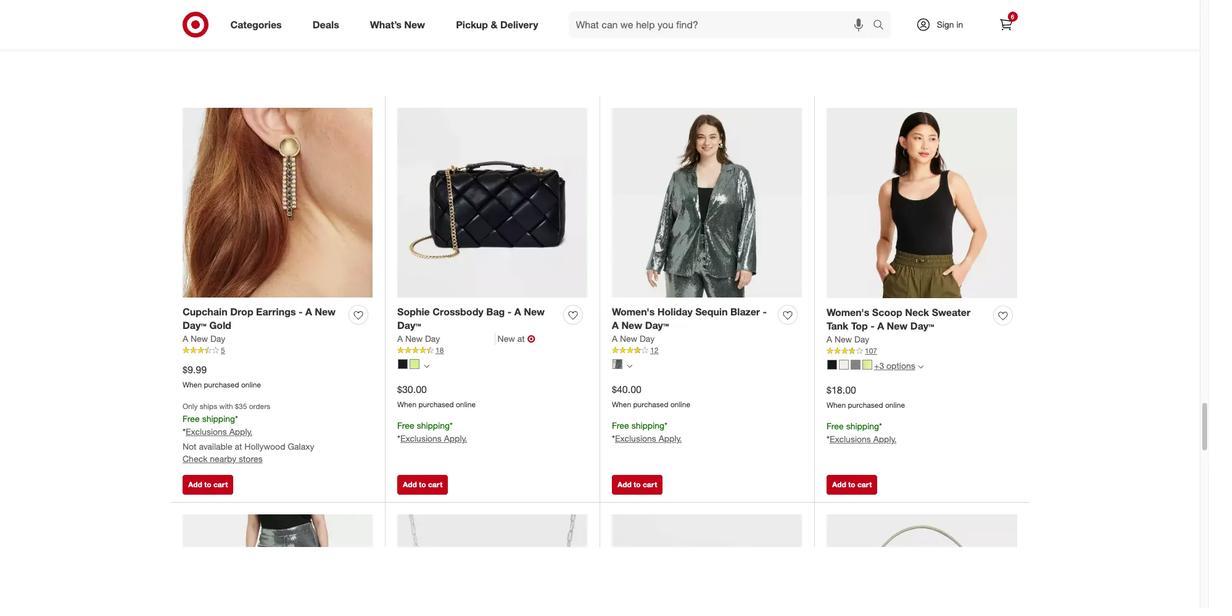 Task type: vqa. For each thing, say whether or not it's contained in the screenshot.
Liquid related to $7.49 - $24.49
no



Task type: describe. For each thing, give the bounding box(es) containing it.
free for $18.00
[[827, 421, 844, 432]]

107 link
[[827, 346, 1017, 357]]

cream image
[[839, 360, 849, 370]]

options
[[887, 361, 915, 372]]

exclusions inside 'only ships with $35 orders free shipping * * exclusions apply. not available at hollywood galaxy check nearby stores'
[[186, 427, 227, 437]]

exclusions for $30.00
[[400, 434, 442, 444]]

cart for $18.00
[[858, 480, 872, 490]]

purchased for $40.00
[[633, 401, 668, 410]]

delivery
[[500, 18, 538, 31]]

cupchain drop earrings - a new day™ gold link
[[183, 305, 344, 333]]

a new day for women's holiday sequin blazer - a new day™
[[612, 334, 655, 344]]

categories link
[[220, 11, 297, 38]]

sophie
[[397, 306, 430, 318]]

5
[[221, 346, 225, 356]]

drop
[[230, 306, 253, 318]]

new inside new at ¬
[[498, 334, 515, 344]]

free for $30.00
[[397, 421, 414, 431]]

categories
[[230, 18, 282, 31]]

* down "$30.00"
[[397, 434, 400, 444]]

$30.00
[[397, 384, 427, 396]]

$40.00
[[612, 384, 642, 396]]

apply. for $18.00
[[873, 434, 897, 445]]

online for $30.00
[[456, 401, 476, 410]]

sequin
[[695, 306, 728, 318]]

black image
[[398, 360, 408, 370]]

sign in
[[937, 19, 963, 30]]

exclusions apply. link for $18.00
[[830, 434, 897, 445]]

What can we help you find? suggestions appear below search field
[[569, 11, 876, 38]]

a inside cupchain drop earrings - a new day™ gold
[[305, 306, 312, 318]]

what's
[[370, 18, 402, 31]]

+3
[[874, 361, 884, 372]]

all colors image
[[424, 364, 429, 369]]

day for women's scoop neck sweater tank top - a new day™
[[855, 335, 869, 345]]

when for $40.00
[[612, 401, 631, 410]]

at inside 'only ships with $35 orders free shipping * * exclusions apply. not available at hollywood galaxy check nearby stores'
[[235, 442, 242, 452]]

sophie crossbody bag - a new day™ link
[[397, 305, 558, 333]]

* up not
[[183, 427, 186, 437]]

apply. for $30.00
[[444, 434, 467, 444]]

search
[[867, 19, 897, 32]]

$35
[[235, 402, 247, 412]]

a inside women's scoop neck sweater tank top - a new day™
[[877, 320, 884, 333]]

to for $9.99
[[204, 480, 211, 490]]

$40.00 when purchased online
[[612, 384, 690, 410]]

pickup & delivery link
[[446, 11, 554, 38]]

* down $18.00
[[827, 434, 830, 445]]

all colors element for $40.00
[[627, 362, 632, 370]]

ships
[[200, 402, 217, 412]]

online for $40.00
[[671, 401, 690, 410]]

* down $40.00 when purchased online
[[664, 421, 668, 431]]

- inside women's holiday sequin blazer - a new day™
[[763, 306, 767, 318]]

free inside 'only ships with $35 orders free shipping * * exclusions apply. not available at hollywood galaxy check nearby stores'
[[183, 414, 200, 425]]

day for women's holiday sequin blazer - a new day™
[[640, 334, 655, 344]]

galaxy
[[288, 442, 314, 452]]

sign in link
[[905, 11, 982, 38]]

silver image
[[613, 360, 622, 370]]

not
[[183, 442, 197, 452]]

add to cart for $18.00
[[832, 480, 872, 490]]

add to cart button for $30.00
[[397, 475, 448, 495]]

a new day link up 18
[[397, 333, 495, 346]]

gray image
[[851, 360, 861, 370]]

add to cart for $30.00
[[403, 480, 443, 490]]

free shipping * * exclusions apply. for $30.00
[[397, 421, 467, 444]]

$18.00 when purchased online
[[827, 385, 905, 410]]

women's holiday sequin blazer - a new day™ link
[[612, 305, 773, 333]]

purchased for $18.00
[[848, 401, 883, 410]]

day up 18
[[425, 334, 440, 344]]

day™ inside women's scoop neck sweater tank top - a new day™
[[910, 320, 934, 333]]

6
[[1011, 13, 1014, 20]]

cart for $9.99
[[213, 480, 228, 490]]

18
[[436, 346, 444, 356]]

purchased for $30.00
[[419, 401, 454, 410]]

what's new
[[370, 18, 425, 31]]

6 link
[[992, 11, 1019, 38]]

add to cart button for $18.00
[[827, 475, 877, 495]]

day™ inside sophie crossbody bag - a new day™
[[397, 320, 421, 332]]

a inside women's holiday sequin blazer - a new day™
[[612, 320, 619, 332]]

to for $40.00
[[634, 480, 641, 490]]

neck
[[905, 306, 929, 319]]

crossbody
[[433, 306, 484, 318]]

add for $30.00
[[403, 480, 417, 490]]

* down $30.00 when purchased online at the bottom
[[450, 421, 453, 431]]

light green image
[[862, 360, 872, 370]]

nearby
[[210, 454, 236, 465]]

new inside sophie crossbody bag - a new day™
[[524, 306, 545, 318]]

$9.99
[[183, 364, 207, 377]]

$9.99 when purchased online
[[183, 364, 261, 390]]



Task type: locate. For each thing, give the bounding box(es) containing it.
pickup
[[456, 18, 488, 31]]

a new day inside a new day link
[[397, 334, 440, 344]]

¬
[[527, 333, 535, 346]]

12
[[650, 346, 658, 356]]

sophie crossbody bag - a new day™ image
[[397, 108, 587, 298], [397, 108, 587, 298]]

3 add from the left
[[618, 480, 632, 490]]

purchased inside $30.00 when purchased online
[[419, 401, 454, 410]]

at left ¬
[[517, 334, 525, 344]]

when inside $30.00 when purchased online
[[397, 401, 417, 410]]

online inside $30.00 when purchased online
[[456, 401, 476, 410]]

day up 12 at the right
[[640, 334, 655, 344]]

women's scoop neck sweater tank top - a new day™ link
[[827, 306, 988, 334]]

to for $30.00
[[419, 480, 426, 490]]

shipping down $40.00 when purchased online
[[632, 421, 664, 431]]

18 link
[[397, 346, 587, 356]]

5 link
[[183, 346, 373, 356]]

a
[[305, 306, 312, 318], [514, 306, 521, 318], [612, 320, 619, 332], [877, 320, 884, 333], [183, 334, 188, 344], [397, 334, 403, 344], [612, 334, 618, 344], [827, 335, 832, 345]]

new at ¬
[[498, 333, 535, 346]]

shipping down $30.00 when purchased online at the bottom
[[417, 421, 450, 431]]

purchased for $9.99
[[204, 381, 239, 390]]

purchased down "$30.00"
[[419, 401, 454, 410]]

add
[[188, 480, 202, 490], [403, 480, 417, 490], [618, 480, 632, 490], [832, 480, 846, 490]]

0 horizontal spatial at
[[235, 442, 242, 452]]

4 to from the left
[[848, 480, 855, 490]]

apply.
[[229, 427, 252, 437], [444, 434, 467, 444], [659, 434, 682, 444], [873, 434, 897, 445]]

add for $18.00
[[832, 480, 846, 490]]

lime green image
[[410, 360, 420, 370]]

3 cart from the left
[[643, 480, 657, 490]]

when for $9.99
[[183, 381, 202, 390]]

online inside $40.00 when purchased online
[[671, 401, 690, 410]]

exclusions up available
[[186, 427, 227, 437]]

1 add to cart button from the left
[[183, 475, 233, 495]]

exclusions for $18.00
[[830, 434, 871, 445]]

- right blazer
[[763, 306, 767, 318]]

purchased inside $18.00 when purchased online
[[848, 401, 883, 410]]

2 all colors element from the left
[[627, 362, 632, 370]]

exclusions down $30.00 when purchased online at the bottom
[[400, 434, 442, 444]]

a new day link for women's holiday sequin blazer - a new day™
[[612, 333, 655, 346]]

a new day link for women's scoop neck sweater tank top - a new day™
[[827, 334, 869, 346]]

tank
[[827, 320, 848, 333]]

free shipping * * exclusions apply. down $18.00 when purchased online
[[827, 421, 897, 445]]

free down "only"
[[183, 414, 200, 425]]

add to cart
[[188, 480, 228, 490], [403, 480, 443, 490], [618, 480, 657, 490], [832, 480, 872, 490]]

exclusions apply. link
[[186, 427, 252, 437], [400, 434, 467, 444], [615, 434, 682, 444], [830, 434, 897, 445]]

2 add from the left
[[403, 480, 417, 490]]

4 add to cart from the left
[[832, 480, 872, 490]]

day down top
[[855, 335, 869, 345]]

apply. down $18.00 when purchased online
[[873, 434, 897, 445]]

blazer
[[730, 306, 760, 318]]

4 add from the left
[[832, 480, 846, 490]]

1 add from the left
[[188, 480, 202, 490]]

online inside $18.00 when purchased online
[[885, 401, 905, 410]]

women's for a
[[612, 306, 655, 318]]

&
[[491, 18, 498, 31]]

$18.00
[[827, 385, 856, 397]]

online for $18.00
[[885, 401, 905, 410]]

holiday
[[658, 306, 693, 318]]

*
[[235, 414, 238, 425], [450, 421, 453, 431], [664, 421, 668, 431], [879, 421, 882, 432], [183, 427, 186, 437], [397, 434, 400, 444], [612, 434, 615, 444], [827, 434, 830, 445]]

day
[[210, 334, 225, 344], [425, 334, 440, 344], [640, 334, 655, 344], [855, 335, 869, 345]]

shipping for $40.00
[[632, 421, 664, 431]]

women's inside women's holiday sequin blazer - a new day™
[[612, 306, 655, 318]]

when for $18.00
[[827, 401, 846, 410]]

0 horizontal spatial free shipping * * exclusions apply.
[[397, 421, 467, 444]]

online
[[241, 381, 261, 390], [456, 401, 476, 410], [671, 401, 690, 410], [885, 401, 905, 410]]

stores
[[239, 454, 263, 465]]

exclusions apply. link down $40.00 when purchased online
[[615, 434, 682, 444]]

all colors + 3 more colors element
[[918, 363, 923, 370]]

when
[[183, 381, 202, 390], [397, 401, 417, 410], [612, 401, 631, 410], [827, 401, 846, 410]]

add to cart button for $40.00
[[612, 475, 663, 495]]

check
[[183, 454, 208, 465]]

at inside new at ¬
[[517, 334, 525, 344]]

+3 options
[[874, 361, 915, 372]]

women's inside women's scoop neck sweater tank top - a new day™
[[827, 306, 870, 319]]

1 to from the left
[[204, 480, 211, 490]]

only ships with $35 orders free shipping * * exclusions apply. not available at hollywood galaxy check nearby stores
[[183, 402, 314, 465]]

4 add to cart button from the left
[[827, 475, 877, 495]]

a new day down tank
[[827, 335, 869, 345]]

shipping down the with
[[202, 414, 235, 425]]

online for $9.99
[[241, 381, 261, 390]]

with
[[219, 402, 233, 412]]

online down the +3 options
[[885, 401, 905, 410]]

women's holiday sequin blazer - a new day™ image
[[612, 108, 802, 298], [612, 108, 802, 298]]

exclusions
[[186, 427, 227, 437], [400, 434, 442, 444], [615, 434, 656, 444], [830, 434, 871, 445]]

2 add to cart from the left
[[403, 480, 443, 490]]

free shipping * * exclusions apply. for $18.00
[[827, 421, 897, 445]]

cupchain
[[183, 306, 227, 318]]

in
[[957, 19, 963, 30]]

day™ inside women's holiday sequin blazer - a new day™
[[645, 320, 669, 332]]

black image
[[827, 360, 837, 370]]

what's new link
[[360, 11, 441, 38]]

$30.00 when purchased online
[[397, 384, 476, 410]]

cart for $30.00
[[428, 480, 443, 490]]

purchased down the $40.00
[[633, 401, 668, 410]]

pickup & delivery
[[456, 18, 538, 31]]

when down $18.00
[[827, 401, 846, 410]]

12 link
[[612, 346, 802, 356]]

all colors image
[[627, 364, 632, 369]]

women's scoop neck sweater tank top - a new day™
[[827, 306, 970, 333]]

- inside women's scoop neck sweater tank top - a new day™
[[871, 320, 875, 333]]

when inside $40.00 when purchased online
[[612, 401, 631, 410]]

when inside $9.99 when purchased online
[[183, 381, 202, 390]]

cart for $40.00
[[643, 480, 657, 490]]

cupchain drop earrings - a new day™ gold
[[183, 306, 336, 332]]

hollywood
[[245, 442, 285, 452]]

add for $40.00
[[618, 480, 632, 490]]

clear stone and four thin ring set 5pc - a new day™ silver 7 image
[[612, 515, 802, 609]]

exclusions down $40.00 when purchased online
[[615, 434, 656, 444]]

day™ inside cupchain drop earrings - a new day™ gold
[[183, 320, 207, 332]]

a new day for women's scoop neck sweater tank top - a new day™
[[827, 335, 869, 345]]

women's holiday sequin blazer - a new day™
[[612, 306, 767, 332]]

women's
[[612, 306, 655, 318], [827, 306, 870, 319]]

add to cart for $9.99
[[188, 480, 228, 490]]

add to cart button for $9.99
[[183, 475, 233, 495]]

apply. down $40.00 when purchased online
[[659, 434, 682, 444]]

purchased inside $9.99 when purchased online
[[204, 381, 239, 390]]

3 add to cart button from the left
[[612, 475, 663, 495]]

1 cart from the left
[[213, 480, 228, 490]]

add for $9.99
[[188, 480, 202, 490]]

a inside sophie crossbody bag - a new day™
[[514, 306, 521, 318]]

orders
[[249, 402, 270, 412]]

purchased up the with
[[204, 381, 239, 390]]

- inside cupchain drop earrings - a new day™ gold
[[299, 306, 303, 318]]

deals
[[313, 18, 339, 31]]

search button
[[867, 11, 897, 41]]

3 add to cart from the left
[[618, 480, 657, 490]]

deals link
[[302, 11, 355, 38]]

sign
[[937, 19, 954, 30]]

bag
[[486, 306, 505, 318]]

1 horizontal spatial women's
[[827, 306, 870, 319]]

exclusions apply. link for $40.00
[[615, 434, 682, 444]]

shipping for $30.00
[[417, 421, 450, 431]]

available
[[199, 442, 232, 452]]

apply. down $30.00 when purchased online at the bottom
[[444, 434, 467, 444]]

when down $9.99
[[183, 381, 202, 390]]

online down the 12 link
[[671, 401, 690, 410]]

new inside cupchain drop earrings - a new day™ gold
[[315, 306, 336, 318]]

2 add to cart button from the left
[[397, 475, 448, 495]]

free down "$30.00"
[[397, 421, 414, 431]]

a new day link up 12 at the right
[[612, 333, 655, 346]]

2 cart from the left
[[428, 480, 443, 490]]

women's for top
[[827, 306, 870, 319]]

apply. for $40.00
[[659, 434, 682, 444]]

to
[[204, 480, 211, 490], [419, 480, 426, 490], [634, 480, 641, 490], [848, 480, 855, 490]]

earrings
[[256, 306, 296, 318]]

day up 5
[[210, 334, 225, 344]]

only
[[183, 402, 198, 412]]

new
[[404, 18, 425, 31], [315, 306, 336, 318], [524, 306, 545, 318], [621, 320, 642, 332], [887, 320, 908, 333], [191, 334, 208, 344], [405, 334, 423, 344], [498, 334, 515, 344], [620, 334, 637, 344], [835, 335, 852, 345]]

107
[[865, 347, 877, 356]]

day for cupchain drop earrings - a new day™ gold
[[210, 334, 225, 344]]

when inside $18.00 when purchased online
[[827, 401, 846, 410]]

free shipping * * exclusions apply. down $30.00 when purchased online at the bottom
[[397, 421, 467, 444]]

-
[[299, 306, 303, 318], [508, 306, 512, 318], [763, 306, 767, 318], [871, 320, 875, 333]]

* down $18.00 when purchased online
[[879, 421, 882, 432]]

0 horizontal spatial women's
[[612, 306, 655, 318]]

* down the $35
[[235, 414, 238, 425]]

new inside what's new link
[[404, 18, 425, 31]]

a new day down gold
[[183, 334, 225, 344]]

- right top
[[871, 320, 875, 333]]

* down the $40.00
[[612, 434, 615, 444]]

when down the $40.00
[[612, 401, 631, 410]]

online up orders
[[241, 381, 261, 390]]

- inside sophie crossbody bag - a new day™
[[508, 306, 512, 318]]

at up stores
[[235, 442, 242, 452]]

1 all colors element from the left
[[424, 362, 429, 370]]

free down the $40.00
[[612, 421, 629, 431]]

free shipping * * exclusions apply.
[[397, 421, 467, 444], [612, 421, 682, 444], [827, 421, 897, 445]]

4 cart from the left
[[858, 480, 872, 490]]

exclusions down $18.00 when purchased online
[[830, 434, 871, 445]]

when for $30.00
[[397, 401, 417, 410]]

a new day link
[[183, 333, 225, 346], [397, 333, 495, 346], [612, 333, 655, 346], [827, 334, 869, 346]]

1 add to cart from the left
[[188, 480, 228, 490]]

shipping for $18.00
[[846, 421, 879, 432]]

at
[[517, 334, 525, 344], [235, 442, 242, 452]]

a new day up 18
[[397, 334, 440, 344]]

day™
[[183, 320, 207, 332], [397, 320, 421, 332], [645, 320, 669, 332], [910, 320, 934, 333]]

day™ down the cupchain
[[183, 320, 207, 332]]

when down "$30.00"
[[397, 401, 417, 410]]

shipping down $18.00 when purchased online
[[846, 421, 879, 432]]

women's left holiday
[[612, 306, 655, 318]]

all colors element right lime green icon
[[424, 362, 429, 370]]

gold
[[209, 320, 231, 332]]

to for $18.00
[[848, 480, 855, 490]]

3 to from the left
[[634, 480, 641, 490]]

shipping inside 'only ships with $35 orders free shipping * * exclusions apply. not available at hollywood galaxy check nearby stores'
[[202, 414, 235, 425]]

women's sequin trouser pants - a new day™ image
[[183, 515, 373, 609], [183, 515, 373, 609]]

all colors + 3 more colors image
[[918, 364, 923, 370]]

scoop
[[872, 306, 902, 319]]

free shipping * * exclusions apply. for $40.00
[[612, 421, 682, 444]]

all colors element for $30.00
[[424, 362, 429, 370]]

all colors element
[[424, 362, 429, 370], [627, 362, 632, 370]]

1 horizontal spatial free shipping * * exclusions apply.
[[612, 421, 682, 444]]

a new day for cupchain drop earrings - a new day™ gold
[[183, 334, 225, 344]]

free down $18.00
[[827, 421, 844, 432]]

day™ down holiday
[[645, 320, 669, 332]]

2 to from the left
[[419, 480, 426, 490]]

add to cart for $40.00
[[618, 480, 657, 490]]

0 vertical spatial at
[[517, 334, 525, 344]]

a new day link for cupchain drop earrings - a new day™ gold
[[183, 333, 225, 346]]

day™ down sophie
[[397, 320, 421, 332]]

sophie crossbody bag - a new day™
[[397, 306, 545, 332]]

women's up tank
[[827, 306, 870, 319]]

purchased
[[204, 381, 239, 390], [419, 401, 454, 410], [633, 401, 668, 410], [848, 401, 883, 410]]

apply. inside 'only ships with $35 orders free shipping * * exclusions apply. not available at hollywood galaxy check nearby stores'
[[229, 427, 252, 437]]

new inside women's holiday sequin blazer - a new day™
[[621, 320, 642, 332]]

apply. down the $35
[[229, 427, 252, 437]]

a new day up 12 at the right
[[612, 334, 655, 344]]

women's scoop neck sweater tank top - a new day™ image
[[827, 108, 1017, 299], [827, 108, 1017, 299]]

free shipping * * exclusions apply. down $40.00 when purchased online
[[612, 421, 682, 444]]

a new day link down tank
[[827, 334, 869, 346]]

top
[[851, 320, 868, 333]]

- right bag at left bottom
[[508, 306, 512, 318]]

a new day link down gold
[[183, 333, 225, 346]]

all colors element right silver icon
[[627, 362, 632, 370]]

new inside women's scoop neck sweater tank top - a new day™
[[887, 320, 908, 333]]

cart
[[213, 480, 228, 490], [428, 480, 443, 490], [643, 480, 657, 490], [858, 480, 872, 490]]

1 horizontal spatial all colors element
[[627, 362, 632, 370]]

exclusions apply. link down $18.00 when purchased online
[[830, 434, 897, 445]]

online inside $9.99 when purchased online
[[241, 381, 261, 390]]

a new day
[[183, 334, 225, 344], [397, 334, 440, 344], [612, 334, 655, 344], [827, 335, 869, 345]]

0 horizontal spatial all colors element
[[424, 362, 429, 370]]

add to cart button
[[183, 475, 233, 495], [397, 475, 448, 495], [612, 475, 663, 495], [827, 475, 877, 495]]

free for $40.00
[[612, 421, 629, 431]]

free
[[183, 414, 200, 425], [397, 421, 414, 431], [612, 421, 629, 431], [827, 421, 844, 432]]

1 vertical spatial at
[[235, 442, 242, 452]]

sweater
[[932, 306, 970, 319]]

16" paperclip chain necklace - a new day™ silver image
[[397, 515, 587, 609], [397, 515, 587, 609]]

cupchain drop earrings - a new day™ gold image
[[183, 108, 373, 298], [183, 108, 373, 298]]

purchased inside $40.00 when purchased online
[[633, 401, 668, 410]]

exclusions apply. link down $30.00 when purchased online at the bottom
[[400, 434, 467, 444]]

online down '18' link
[[456, 401, 476, 410]]

2 horizontal spatial free shipping * * exclusions apply.
[[827, 421, 897, 445]]

exclusions apply. link up available
[[186, 427, 252, 437]]

- right earrings
[[299, 306, 303, 318]]

day™ down neck in the right of the page
[[910, 320, 934, 333]]

+3 options button
[[822, 357, 929, 377]]

exclusions apply. link for $30.00
[[400, 434, 467, 444]]

check nearby stores button
[[183, 453, 263, 466]]

1 horizontal spatial at
[[517, 334, 525, 344]]

exclusions for $40.00
[[615, 434, 656, 444]]

purchased down $18.00
[[848, 401, 883, 410]]

mini flap satchel handbag - a new day™ image
[[827, 515, 1017, 609], [827, 515, 1017, 609]]



